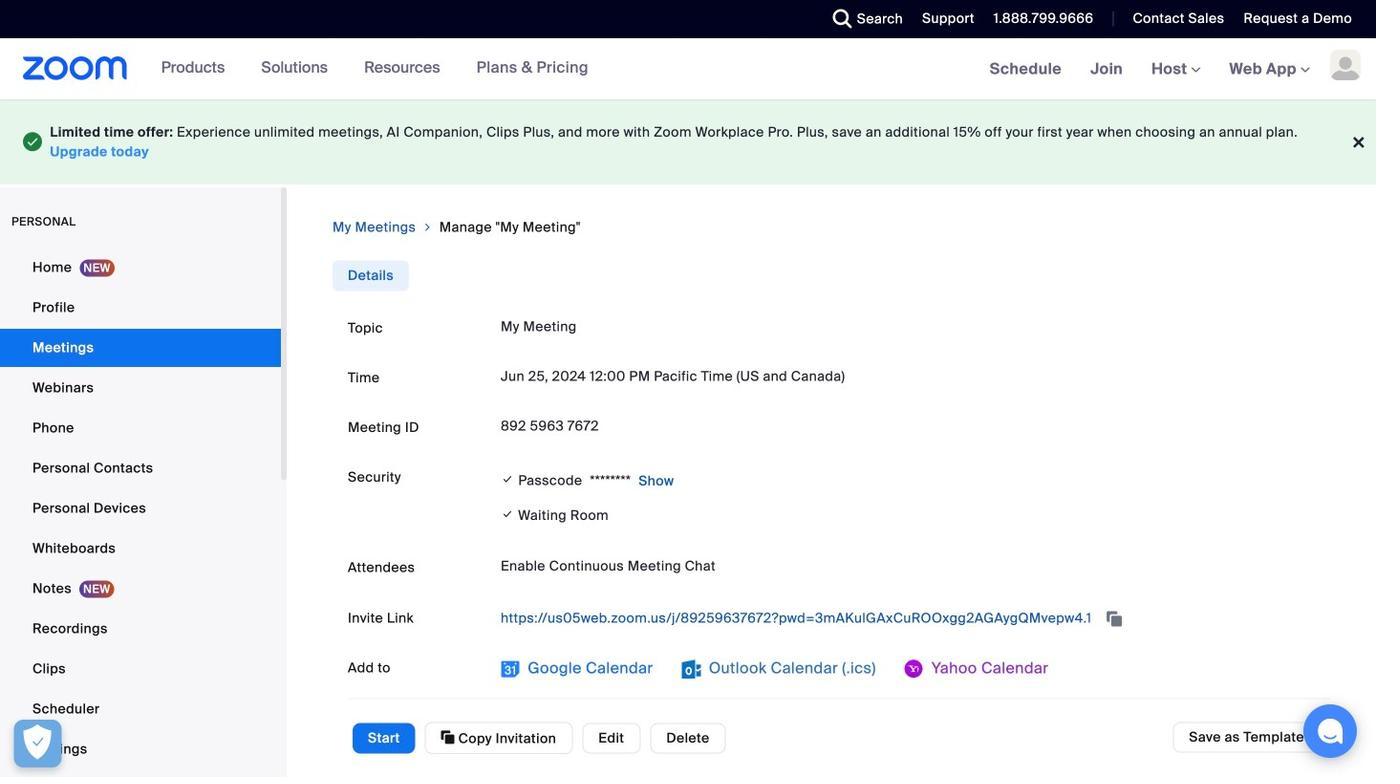 Task type: vqa. For each thing, say whether or not it's contained in the screenshot.
Add to Yahoo Calendar image
yes



Task type: describe. For each thing, give the bounding box(es) containing it.
copy image
[[441, 729, 455, 746]]

add to google calendar image
[[501, 660, 520, 679]]

profile picture image
[[1331, 50, 1362, 80]]

open preferences image
[[23, 725, 52, 760]]

add to yahoo calendar image
[[905, 660, 924, 679]]

type image
[[23, 128, 42, 156]]

manage my meeting navigation
[[333, 218, 1331, 238]]

add to outlook calendar (.ics) image
[[682, 660, 701, 679]]



Task type: locate. For each thing, give the bounding box(es) containing it.
meetings navigation
[[976, 38, 1377, 101]]

open chat image
[[1318, 718, 1344, 745]]

personal menu menu
[[0, 249, 281, 777]]

0 vertical spatial checked image
[[501, 470, 515, 489]]

footer
[[0, 99, 1377, 185]]

1 vertical spatial checked image
[[501, 504, 515, 524]]

banner
[[0, 38, 1377, 101]]

zoom logo image
[[23, 56, 128, 80]]

right image
[[422, 218, 434, 237]]

application
[[501, 603, 1316, 634]]

2 checked image from the top
[[501, 504, 515, 524]]

manage my meeting tab control tab list
[[333, 261, 409, 291]]

tab
[[333, 261, 409, 291]]

checked image
[[501, 470, 515, 489], [501, 504, 515, 524]]

product information navigation
[[128, 38, 603, 99]]

1 checked image from the top
[[501, 470, 515, 489]]



